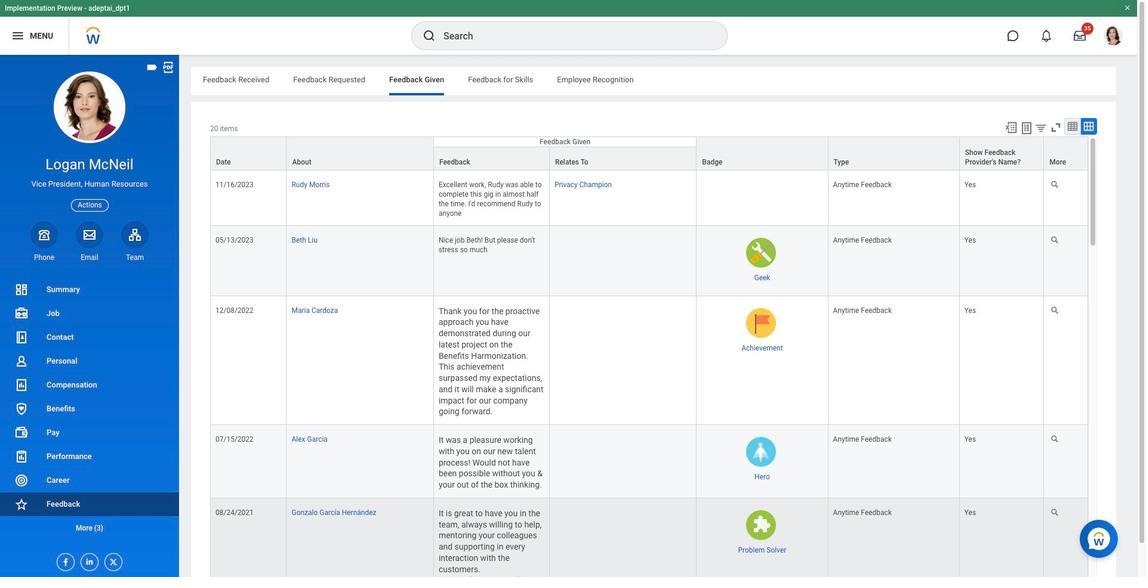 Task type: locate. For each thing, give the bounding box(es) containing it.
badge image for cell associated with 4th row from the top of the page
[[746, 238, 776, 268]]

1 row from the top
[[210, 137, 1088, 171]]

cell
[[697, 171, 828, 226], [550, 226, 697, 296], [550, 296, 697, 426], [550, 426, 697, 499], [550, 499, 697, 578]]

compensation image
[[14, 378, 29, 393]]

2 badge image from the top
[[746, 308, 776, 338]]

4 badge image from the top
[[746, 511, 776, 541]]

justify image
[[11, 29, 25, 43]]

toolbar
[[999, 118, 1097, 137]]

tab list
[[191, 67, 1116, 96]]

cell for 6th row from the top of the page
[[550, 426, 697, 499]]

list
[[0, 278, 179, 541]]

select to filter grid data image
[[1034, 122, 1048, 134]]

close environment banner image
[[1124, 4, 1131, 11]]

linkedin image
[[81, 554, 94, 567]]

export to excel image
[[1005, 121, 1018, 134]]

summary image
[[14, 283, 29, 297]]

navigation pane region
[[0, 55, 179, 578]]

6 row from the top
[[210, 426, 1089, 499]]

3 badge image from the top
[[746, 438, 776, 467]]

7 row from the top
[[210, 499, 1089, 578]]

x image
[[105, 554, 118, 568]]

email logan mcneil element
[[76, 253, 103, 263]]

phone image
[[36, 228, 53, 242]]

feedback image
[[14, 498, 29, 512]]

badge image for cell for first row from the bottom of the page
[[746, 511, 776, 541]]

personal image
[[14, 355, 29, 369]]

fullscreen image
[[1049, 121, 1062, 134]]

cell for 4th row from the top of the page
[[550, 226, 697, 296]]

banner
[[0, 0, 1137, 55]]

badge image
[[746, 238, 776, 268], [746, 308, 776, 338], [746, 438, 776, 467], [746, 511, 776, 541]]

1 badge image from the top
[[746, 238, 776, 268]]

pay image
[[14, 426, 29, 440]]

4 row from the top
[[210, 226, 1089, 296]]

row
[[210, 137, 1088, 171], [210, 147, 1088, 171], [210, 171, 1089, 226], [210, 226, 1089, 296], [210, 296, 1089, 426], [210, 426, 1089, 499], [210, 499, 1089, 578]]

job image
[[14, 307, 29, 321]]



Task type: describe. For each thing, give the bounding box(es) containing it.
facebook image
[[57, 554, 70, 568]]

career image
[[14, 474, 29, 488]]

performance image
[[14, 450, 29, 464]]

tag image
[[146, 61, 159, 74]]

notifications large image
[[1040, 30, 1052, 42]]

Search Workday  search field
[[443, 23, 703, 49]]

profile logan mcneil image
[[1104, 26, 1123, 48]]

5 row from the top
[[210, 296, 1089, 426]]

view printable version (pdf) image
[[162, 61, 175, 74]]

contact image
[[14, 331, 29, 345]]

benefits image
[[14, 402, 29, 417]]

phone logan mcneil element
[[30, 253, 58, 263]]

view team image
[[128, 228, 142, 242]]

2 row from the top
[[210, 147, 1088, 171]]

cell for first row from the bottom of the page
[[550, 499, 697, 578]]

expand table image
[[1083, 121, 1095, 133]]

3 row from the top
[[210, 171, 1089, 226]]

badge image for 6th row from the top of the page's cell
[[746, 438, 776, 467]]

export to worksheets image
[[1019, 121, 1034, 135]]

mail image
[[82, 228, 97, 242]]

table image
[[1067, 121, 1079, 133]]

badge image for 3rd row from the bottom of the page cell
[[746, 308, 776, 338]]

search image
[[422, 29, 436, 43]]

team logan mcneil element
[[121, 253, 149, 263]]

cell for 3rd row from the bottom of the page
[[550, 296, 697, 426]]

inbox large image
[[1074, 30, 1086, 42]]



Task type: vqa. For each thing, say whether or not it's contained in the screenshot.
left inbox icon
no



